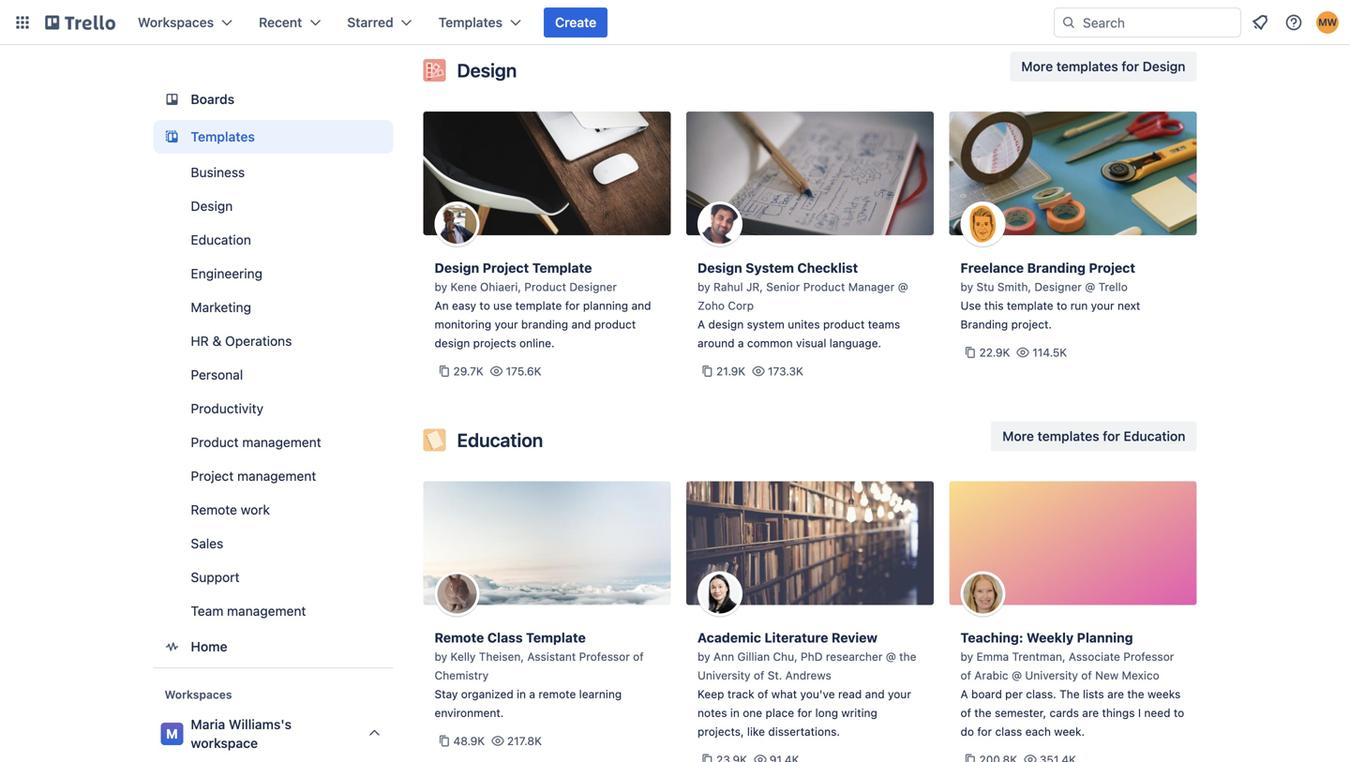 Task type: locate. For each thing, give the bounding box(es) containing it.
designer inside freelance branding project by stu smith, designer @ trello use this template to run your next branding project.
[[1035, 280, 1082, 294]]

2 vertical spatial and
[[865, 688, 885, 701]]

1 horizontal spatial and
[[632, 299, 651, 312]]

design down monitoring
[[435, 337, 470, 350]]

template for design
[[532, 260, 592, 276]]

of left ann
[[633, 651, 644, 664]]

more templates for design button
[[1011, 52, 1197, 82]]

designer inside design project template by kene ohiaeri, product designer an easy to use template for planning and monitoring your branding and product design projects online.
[[570, 280, 617, 294]]

1 horizontal spatial are
[[1108, 688, 1125, 701]]

are down lists
[[1083, 707, 1100, 720]]

1 horizontal spatial branding
[[1028, 260, 1086, 276]]

template inside remote class template by kelly theisen, assistant professor of chemistry stay organized in a remote learning environment.
[[526, 630, 586, 646]]

2 horizontal spatial product
[[804, 280, 846, 294]]

dissertations.
[[769, 726, 840, 739]]

system
[[746, 260, 795, 276]]

semester,
[[995, 707, 1047, 720]]

0 horizontal spatial the
[[900, 651, 917, 664]]

freelance
[[961, 260, 1024, 276]]

product up the 'branding'
[[525, 280, 567, 294]]

open information menu image
[[1285, 13, 1304, 32]]

1 designer from the left
[[570, 280, 617, 294]]

by inside the teaching: weekly planning by emma trentman, associate professor of arabic @ university of new mexico a board per class. the lists are the weeks of the semester, cards are things i need to do for class each week.
[[961, 651, 974, 664]]

0 horizontal spatial product
[[191, 435, 239, 450]]

1 horizontal spatial to
[[1057, 299, 1068, 312]]

professor inside remote class template by kelly theisen, assistant professor of chemistry stay organized in a remote learning environment.
[[579, 651, 630, 664]]

to right 'need'
[[1174, 707, 1185, 720]]

of left st.
[[754, 669, 765, 682]]

project
[[483, 260, 529, 276], [1090, 260, 1136, 276], [191, 469, 234, 484]]

do
[[961, 726, 975, 739]]

1 horizontal spatial university
[[1026, 669, 1079, 682]]

@ up run
[[1086, 280, 1096, 294]]

2 horizontal spatial your
[[1092, 299, 1115, 312]]

1 horizontal spatial templates
[[439, 15, 503, 30]]

1 product from the left
[[595, 318, 636, 331]]

0 vertical spatial your
[[1092, 299, 1115, 312]]

design inside design project template by kene ohiaeri, product designer an easy to use template for planning and monitoring your branding and product design projects online.
[[435, 337, 470, 350]]

2 horizontal spatial and
[[865, 688, 885, 701]]

professor inside the teaching: weekly planning by emma trentman, associate professor of arabic @ university of new mexico a board per class. the lists are the weeks of the semester, cards are things i need to do for class each week.
[[1124, 651, 1175, 664]]

project up remote work
[[191, 469, 234, 484]]

maria williams (mariawilliams94) image
[[1317, 11, 1340, 34]]

designer
[[570, 280, 617, 294], [1035, 280, 1082, 294]]

workspaces up board image
[[138, 15, 214, 30]]

1 vertical spatial management
[[237, 469, 316, 484]]

0 vertical spatial the
[[900, 651, 917, 664]]

1 template from the left
[[516, 299, 562, 312]]

1 vertical spatial are
[[1083, 707, 1100, 720]]

0 vertical spatial design
[[709, 318, 744, 331]]

design down templates dropdown button
[[457, 59, 517, 81]]

0 vertical spatial workspaces
[[138, 15, 214, 30]]

design down business
[[191, 198, 233, 214]]

search image
[[1062, 15, 1077, 30]]

the inside academic literature review by ann gillian chu, phd researcher @ the university of st. andrews keep track of what you've read and your notes in one place for long writing projects, like dissertations.
[[900, 651, 917, 664]]

2 horizontal spatial to
[[1174, 707, 1185, 720]]

education inside button
[[1124, 429, 1186, 444]]

template up planning
[[532, 260, 592, 276]]

1 horizontal spatial a
[[961, 688, 969, 701]]

templates up the design icon
[[439, 15, 503, 30]]

0 horizontal spatial product
[[595, 318, 636, 331]]

this
[[985, 299, 1004, 312]]

1 vertical spatial design
[[435, 337, 470, 350]]

0 vertical spatial a
[[738, 337, 744, 350]]

your
[[1092, 299, 1115, 312], [495, 318, 518, 331], [888, 688, 912, 701]]

in inside remote class template by kelly theisen, assistant professor of chemistry stay organized in a remote learning environment.
[[517, 688, 526, 701]]

class.
[[1027, 688, 1057, 701]]

education icon image
[[424, 429, 446, 452]]

by left emma
[[961, 651, 974, 664]]

professor up mexico
[[1124, 651, 1175, 664]]

design up kene
[[435, 260, 480, 276]]

university inside the teaching: weekly planning by emma trentman, associate professor of arabic @ university of new mexico a board per class. the lists are the weeks of the semester, cards are things i need to do for class each week.
[[1026, 669, 1079, 682]]

product
[[595, 318, 636, 331], [824, 318, 865, 331]]

a left board
[[961, 688, 969, 701]]

1 vertical spatial a
[[529, 688, 536, 701]]

0 horizontal spatial design
[[435, 337, 470, 350]]

product down productivity on the bottom left
[[191, 435, 239, 450]]

branding up run
[[1028, 260, 1086, 276]]

engineering
[[191, 266, 263, 281]]

the right researcher
[[900, 651, 917, 664]]

0 horizontal spatial a
[[698, 318, 706, 331]]

are up things
[[1108, 688, 1125, 701]]

product up the language.
[[824, 318, 865, 331]]

kene ohiaeri, product designer image
[[435, 202, 480, 247]]

remote up sales
[[191, 502, 237, 518]]

2 university from the left
[[1026, 669, 1079, 682]]

academic literature review by ann gillian chu, phd researcher @ the university of st. andrews keep track of what you've read and your notes in one place for long writing projects, like dissertations.
[[698, 630, 917, 739]]

designer up planning
[[570, 280, 617, 294]]

are
[[1108, 688, 1125, 701], [1083, 707, 1100, 720]]

template up assistant
[[526, 630, 586, 646]]

2 product from the left
[[824, 318, 865, 331]]

more for design
[[1022, 59, 1054, 74]]

design link
[[153, 191, 394, 221]]

0 vertical spatial remote
[[191, 502, 237, 518]]

andrews
[[786, 669, 832, 682]]

1 horizontal spatial product
[[824, 318, 865, 331]]

a inside remote class template by kelly theisen, assistant professor of chemistry stay organized in a remote learning environment.
[[529, 688, 536, 701]]

checklist
[[798, 260, 859, 276]]

new
[[1096, 669, 1119, 682]]

remote for remote class template by kelly theisen, assistant professor of chemistry stay organized in a remote learning environment.
[[435, 630, 484, 646]]

work
[[241, 502, 270, 518]]

design icon image
[[424, 59, 446, 82]]

project up ohiaeri,
[[483, 260, 529, 276]]

template up the 'branding'
[[516, 299, 562, 312]]

a
[[738, 337, 744, 350], [529, 688, 536, 701]]

things
[[1103, 707, 1135, 720]]

a down zoho
[[698, 318, 706, 331]]

professor up learning
[[579, 651, 630, 664]]

by for design system checklist
[[698, 280, 711, 294]]

1 horizontal spatial education
[[457, 429, 543, 451]]

stu
[[977, 280, 995, 294]]

remote inside remote class template by kelly theisen, assistant professor of chemistry stay organized in a remote learning environment.
[[435, 630, 484, 646]]

and up writing
[[865, 688, 885, 701]]

1 horizontal spatial template
[[1007, 299, 1054, 312]]

0 vertical spatial management
[[242, 435, 321, 450]]

the up i
[[1128, 688, 1145, 701]]

chu,
[[773, 651, 798, 664]]

by left ann
[[698, 651, 711, 664]]

0 horizontal spatial and
[[572, 318, 591, 331]]

by left kelly
[[435, 651, 448, 664]]

design up 'around'
[[709, 318, 744, 331]]

to left use
[[480, 299, 490, 312]]

a inside design system checklist by rahul jr, senior product manager @ zoho corp a design system unites product teams around a common visual language.
[[698, 318, 706, 331]]

0 vertical spatial a
[[698, 318, 706, 331]]

the
[[900, 651, 917, 664], [1128, 688, 1145, 701], [975, 707, 992, 720]]

templates inside button
[[1038, 429, 1100, 444]]

0 horizontal spatial your
[[495, 318, 518, 331]]

0 vertical spatial branding
[[1028, 260, 1086, 276]]

more inside button
[[1022, 59, 1054, 74]]

templates down 114.5k
[[1038, 429, 1100, 444]]

and
[[632, 299, 651, 312], [572, 318, 591, 331], [865, 688, 885, 701]]

and down planning
[[572, 318, 591, 331]]

mexico
[[1122, 669, 1160, 682]]

0 horizontal spatial in
[[517, 688, 526, 701]]

run
[[1071, 299, 1088, 312]]

by up zoho
[[698, 280, 711, 294]]

1 horizontal spatial project
[[483, 260, 529, 276]]

management down productivity link
[[242, 435, 321, 450]]

more templates for design
[[1022, 59, 1186, 74]]

your down trello
[[1092, 299, 1115, 312]]

templates down search image
[[1057, 59, 1119, 74]]

productivity
[[191, 401, 264, 416]]

0 horizontal spatial designer
[[570, 280, 617, 294]]

university
[[698, 669, 751, 682], [1026, 669, 1079, 682]]

product management
[[191, 435, 321, 450]]

product inside design project template by kene ohiaeri, product designer an easy to use template for planning and monitoring your branding and product design projects online.
[[525, 280, 567, 294]]

university down ann
[[698, 669, 751, 682]]

in right organized
[[517, 688, 526, 701]]

by for design project template
[[435, 280, 448, 294]]

professor
[[579, 651, 630, 664], [1124, 651, 1175, 664]]

trello
[[1099, 280, 1128, 294]]

in
[[517, 688, 526, 701], [731, 707, 740, 720]]

0 horizontal spatial remote
[[191, 502, 237, 518]]

of left what
[[758, 688, 769, 701]]

professor for template
[[579, 651, 630, 664]]

Search field
[[1077, 8, 1241, 37]]

remote up kelly
[[435, 630, 484, 646]]

product down checklist
[[804, 280, 846, 294]]

1 vertical spatial in
[[731, 707, 740, 720]]

to inside design project template by kene ohiaeri, product designer an easy to use template for planning and monitoring your branding and product design projects online.
[[480, 299, 490, 312]]

zoho
[[698, 299, 725, 312]]

of left the arabic
[[961, 669, 972, 682]]

1 horizontal spatial in
[[731, 707, 740, 720]]

0 horizontal spatial professor
[[579, 651, 630, 664]]

@ up per
[[1012, 669, 1023, 682]]

1 vertical spatial your
[[495, 318, 518, 331]]

design down search 'field'
[[1143, 59, 1186, 74]]

planning
[[583, 299, 629, 312]]

29.7k
[[454, 365, 484, 378]]

business
[[191, 165, 245, 180]]

1 professor from the left
[[579, 651, 630, 664]]

@ right researcher
[[886, 651, 897, 664]]

for inside more templates for education button
[[1103, 429, 1121, 444]]

2 horizontal spatial the
[[1128, 688, 1145, 701]]

project up trello
[[1090, 260, 1136, 276]]

the down board
[[975, 707, 992, 720]]

designer up run
[[1035, 280, 1082, 294]]

0 vertical spatial template
[[532, 260, 592, 276]]

2 vertical spatial the
[[975, 707, 992, 720]]

template inside design project template by kene ohiaeri, product designer an easy to use template for planning and monitoring your branding and product design projects online.
[[532, 260, 592, 276]]

branding down this
[[961, 318, 1009, 331]]

0 vertical spatial templates
[[439, 15, 503, 30]]

templates
[[439, 15, 503, 30], [191, 129, 255, 144]]

templates up business
[[191, 129, 255, 144]]

1 vertical spatial more
[[1003, 429, 1035, 444]]

university up class.
[[1026, 669, 1079, 682]]

2 vertical spatial your
[[888, 688, 912, 701]]

a right 'around'
[[738, 337, 744, 350]]

by for freelance branding project
[[961, 280, 974, 294]]

hr & operations
[[191, 333, 292, 349]]

0 horizontal spatial to
[[480, 299, 490, 312]]

2 horizontal spatial project
[[1090, 260, 1136, 276]]

freelance branding project by stu smith, designer @ trello use this template to run your next branding project.
[[961, 260, 1141, 331]]

@ inside academic literature review by ann gillian chu, phd researcher @ the university of st. andrews keep track of what you've read and your notes in one place for long writing projects, like dissertations.
[[886, 651, 897, 664]]

your down use
[[495, 318, 518, 331]]

by inside academic literature review by ann gillian chu, phd researcher @ the university of st. andrews keep track of what you've read and your notes in one place for long writing projects, like dissertations.
[[698, 651, 711, 664]]

2 horizontal spatial education
[[1124, 429, 1186, 444]]

management down support 'link' at the left bottom
[[227, 604, 306, 619]]

more inside button
[[1003, 429, 1035, 444]]

by up the an
[[435, 280, 448, 294]]

design up rahul
[[698, 260, 743, 276]]

1 horizontal spatial a
[[738, 337, 744, 350]]

remote work
[[191, 502, 270, 518]]

support link
[[153, 563, 394, 593]]

0 vertical spatial templates
[[1057, 59, 1119, 74]]

template inside design project template by kene ohiaeri, product designer an easy to use template for planning and monitoring your branding and product design projects online.
[[516, 299, 562, 312]]

workspaces up maria
[[165, 689, 232, 702]]

of
[[633, 651, 644, 664], [754, 669, 765, 682], [961, 669, 972, 682], [1082, 669, 1093, 682], [758, 688, 769, 701], [961, 707, 972, 720]]

to inside freelance branding project by stu smith, designer @ trello use this template to run your next branding project.
[[1057, 299, 1068, 312]]

management for product management
[[242, 435, 321, 450]]

board image
[[161, 88, 183, 111]]

by inside freelance branding project by stu smith, designer @ trello use this template to run your next branding project.
[[961, 280, 974, 294]]

1 vertical spatial template
[[526, 630, 586, 646]]

maria
[[191, 717, 225, 733]]

hr
[[191, 333, 209, 349]]

to left run
[[1057, 299, 1068, 312]]

@ inside design system checklist by rahul jr, senior product manager @ zoho corp a design system unites product teams around a common visual language.
[[898, 280, 909, 294]]

1 horizontal spatial your
[[888, 688, 912, 701]]

in left the one
[[731, 707, 740, 720]]

template board image
[[161, 126, 183, 148]]

1 vertical spatial the
[[1128, 688, 1145, 701]]

for
[[1122, 59, 1140, 74], [565, 299, 580, 312], [1103, 429, 1121, 444], [798, 707, 813, 720], [978, 726, 993, 739]]

by inside design system checklist by rahul jr, senior product manager @ zoho corp a design system unites product teams around a common visual language.
[[698, 280, 711, 294]]

templates for design
[[1057, 59, 1119, 74]]

0 notifications image
[[1249, 11, 1272, 34]]

2 vertical spatial management
[[227, 604, 306, 619]]

1 vertical spatial templates
[[191, 129, 255, 144]]

by for remote class template
[[435, 651, 448, 664]]

21.9k
[[717, 365, 746, 378]]

management down product management link
[[237, 469, 316, 484]]

templates inside button
[[1057, 59, 1119, 74]]

smith,
[[998, 280, 1032, 294]]

product inside design project template by kene ohiaeri, product designer an easy to use template for planning and monitoring your branding and product design projects online.
[[595, 318, 636, 331]]

project inside freelance branding project by stu smith, designer @ trello use this template to run your next branding project.
[[1090, 260, 1136, 276]]

1 horizontal spatial product
[[525, 280, 567, 294]]

templates
[[1057, 59, 1119, 74], [1038, 429, 1100, 444]]

university inside academic literature review by ann gillian chu, phd researcher @ the university of st. andrews keep track of what you've read and your notes in one place for long writing projects, like dissertations.
[[698, 669, 751, 682]]

a left remote on the left bottom
[[529, 688, 536, 701]]

product down planning
[[595, 318, 636, 331]]

design
[[1143, 59, 1186, 74], [457, 59, 517, 81], [191, 198, 233, 214], [435, 260, 480, 276], [698, 260, 743, 276]]

design
[[709, 318, 744, 331], [435, 337, 470, 350]]

template up project.
[[1007, 299, 1054, 312]]

0 horizontal spatial a
[[529, 688, 536, 701]]

project inside design project template by kene ohiaeri, product designer an easy to use template for planning and monitoring your branding and product design projects online.
[[483, 260, 529, 276]]

template
[[516, 299, 562, 312], [1007, 299, 1054, 312]]

use
[[961, 299, 982, 312]]

templates inside dropdown button
[[439, 15, 503, 30]]

stay
[[435, 688, 458, 701]]

2 designer from the left
[[1035, 280, 1082, 294]]

st.
[[768, 669, 783, 682]]

1 vertical spatial templates
[[1038, 429, 1100, 444]]

1 horizontal spatial remote
[[435, 630, 484, 646]]

templates for education
[[1038, 429, 1100, 444]]

0 horizontal spatial template
[[516, 299, 562, 312]]

planning
[[1077, 630, 1134, 646]]

and right planning
[[632, 299, 651, 312]]

0 vertical spatial more
[[1022, 59, 1054, 74]]

templates link
[[153, 120, 394, 154]]

your inside design project template by kene ohiaeri, product designer an easy to use template for planning and monitoring your branding and product design projects online.
[[495, 318, 518, 331]]

emma trentman, associate professor of arabic @ university of new mexico image
[[961, 572, 1006, 617]]

each
[[1026, 726, 1051, 739]]

0 horizontal spatial templates
[[191, 129, 255, 144]]

by left stu
[[961, 280, 974, 294]]

more
[[1022, 59, 1054, 74], [1003, 429, 1035, 444]]

1 university from the left
[[698, 669, 751, 682]]

0 vertical spatial in
[[517, 688, 526, 701]]

online.
[[520, 337, 555, 350]]

1 horizontal spatial design
[[709, 318, 744, 331]]

1 vertical spatial a
[[961, 688, 969, 701]]

1 horizontal spatial professor
[[1124, 651, 1175, 664]]

for inside design project template by kene ohiaeri, product designer an easy to use template for planning and monitoring your branding and product design projects online.
[[565, 299, 580, 312]]

create button
[[544, 8, 608, 38]]

1 vertical spatial branding
[[961, 318, 1009, 331]]

academic
[[698, 630, 762, 646]]

product management link
[[153, 428, 394, 458]]

1 vertical spatial remote
[[435, 630, 484, 646]]

2 professor from the left
[[1124, 651, 1175, 664]]

2 template from the left
[[1007, 299, 1054, 312]]

0 horizontal spatial university
[[698, 669, 751, 682]]

of inside remote class template by kelly theisen, assistant professor of chemistry stay organized in a remote learning environment.
[[633, 651, 644, 664]]

@ right manager
[[898, 280, 909, 294]]

1 horizontal spatial designer
[[1035, 280, 1082, 294]]

assistant
[[528, 651, 576, 664]]

your right read
[[888, 688, 912, 701]]

ann gillian chu, phd researcher @ the university of st. andrews image
[[698, 572, 743, 617]]

by inside design project template by kene ohiaeri, product designer an easy to use template for planning and monitoring your branding and product design projects online.
[[435, 280, 448, 294]]

home image
[[161, 636, 183, 659]]

by inside remote class template by kelly theisen, assistant professor of chemistry stay organized in a remote learning environment.
[[435, 651, 448, 664]]



Task type: describe. For each thing, give the bounding box(es) containing it.
remote for remote work
[[191, 502, 237, 518]]

university for academic
[[698, 669, 751, 682]]

0 horizontal spatial education
[[191, 232, 251, 248]]

jr,
[[747, 280, 763, 294]]

design inside button
[[1143, 59, 1186, 74]]

you've
[[801, 688, 835, 701]]

remote work link
[[153, 495, 394, 525]]

class
[[488, 630, 523, 646]]

of up do
[[961, 707, 972, 720]]

@ inside freelance branding project by stu smith, designer @ trello use this template to run your next branding project.
[[1086, 280, 1096, 294]]

@ inside the teaching: weekly planning by emma trentman, associate professor of arabic @ university of new mexico a board per class. the lists are the weeks of the semester, cards are things i need to do for class each week.
[[1012, 669, 1023, 682]]

design project template by kene ohiaeri, product designer an easy to use template for planning and monitoring your branding and product design projects online.
[[435, 260, 651, 350]]

education link
[[153, 225, 394, 255]]

team management link
[[153, 597, 394, 627]]

board
[[972, 688, 1003, 701]]

by for academic literature review
[[698, 651, 711, 664]]

notes
[[698, 707, 727, 720]]

emma
[[977, 651, 1010, 664]]

university for teaching:
[[1026, 669, 1079, 682]]

product inside design system checklist by rahul jr, senior product manager @ zoho corp a design system unites product teams around a common visual language.
[[824, 318, 865, 331]]

175.6k
[[506, 365, 542, 378]]

what
[[772, 688, 797, 701]]

need
[[1145, 707, 1171, 720]]

for inside academic literature review by ann gillian chu, phd researcher @ the university of st. andrews keep track of what you've read and your notes in one place for long writing projects, like dissertations.
[[798, 707, 813, 720]]

1 vertical spatial and
[[572, 318, 591, 331]]

ann
[[714, 651, 735, 664]]

0 horizontal spatial project
[[191, 469, 234, 484]]

teaching: weekly planning by emma trentman, associate professor of arabic @ university of new mexico a board per class. the lists are the weeks of the semester, cards are things i need to do for class each week.
[[961, 630, 1185, 739]]

back to home image
[[45, 8, 115, 38]]

place
[[766, 707, 795, 720]]

gillian
[[738, 651, 770, 664]]

senior
[[767, 280, 800, 294]]

in inside academic literature review by ann gillian chu, phd researcher @ the university of st. andrews keep track of what you've read and your notes in one place for long writing projects, like dissertations.
[[731, 707, 740, 720]]

your inside academic literature review by ann gillian chu, phd researcher @ the university of st. andrews keep track of what you've read and your notes in one place for long writing projects, like dissertations.
[[888, 688, 912, 701]]

template for education
[[526, 630, 586, 646]]

long
[[816, 707, 839, 720]]

organized
[[461, 688, 514, 701]]

to inside the teaching: weekly planning by emma trentman, associate professor of arabic @ university of new mexico a board per class. the lists are the weeks of the semester, cards are things i need to do for class each week.
[[1174, 707, 1185, 720]]

easy
[[452, 299, 477, 312]]

management for project management
[[237, 469, 316, 484]]

around
[[698, 337, 735, 350]]

learning
[[579, 688, 622, 701]]

0 horizontal spatial are
[[1083, 707, 1100, 720]]

a inside the teaching: weekly planning by emma trentman, associate professor of arabic @ university of new mexico a board per class. the lists are the weeks of the semester, cards are things i need to do for class each week.
[[961, 688, 969, 701]]

project management
[[191, 469, 316, 484]]

one
[[743, 707, 763, 720]]

for inside the more templates for design button
[[1122, 59, 1140, 74]]

system
[[747, 318, 785, 331]]

1 vertical spatial workspaces
[[165, 689, 232, 702]]

recent
[[259, 15, 302, 30]]

a inside design system checklist by rahul jr, senior product manager @ zoho corp a design system unites product teams around a common visual language.
[[738, 337, 744, 350]]

trentman,
[[1013, 651, 1066, 664]]

professor for planning
[[1124, 651, 1175, 664]]

the
[[1060, 688, 1080, 701]]

1 horizontal spatial the
[[975, 707, 992, 720]]

217.8k
[[507, 735, 542, 748]]

0 vertical spatial are
[[1108, 688, 1125, 701]]

projects
[[473, 337, 517, 350]]

design inside design system checklist by rahul jr, senior product manager @ zoho corp a design system unites product teams around a common visual language.
[[709, 318, 744, 331]]

sales link
[[153, 529, 394, 559]]

0 vertical spatial and
[[632, 299, 651, 312]]

teaching:
[[961, 630, 1024, 646]]

branding
[[521, 318, 569, 331]]

design inside design system checklist by rahul jr, senior product manager @ zoho corp a design system unites product teams around a common visual language.
[[698, 260, 743, 276]]

primary element
[[0, 0, 1351, 45]]

lists
[[1083, 688, 1105, 701]]

kelly
[[451, 651, 476, 664]]

stu smith, designer @ trello image
[[961, 202, 1006, 247]]

workspace
[[191, 736, 258, 751]]

i
[[1139, 707, 1142, 720]]

phd
[[801, 651, 823, 664]]

starred button
[[336, 8, 424, 38]]

environment.
[[435, 707, 504, 720]]

workspaces button
[[127, 8, 244, 38]]

more templates for education button
[[992, 422, 1197, 452]]

workspaces inside dropdown button
[[138, 15, 214, 30]]

templates button
[[427, 8, 533, 38]]

monitoring
[[435, 318, 492, 331]]

your inside freelance branding project by stu smith, designer @ trello use this template to run your next branding project.
[[1092, 299, 1115, 312]]

support
[[191, 570, 240, 585]]

use
[[494, 299, 512, 312]]

like
[[748, 726, 765, 739]]

read
[[839, 688, 862, 701]]

by for teaching: weekly planning
[[961, 651, 974, 664]]

template inside freelance branding project by stu smith, designer @ trello use this template to run your next branding project.
[[1007, 299, 1054, 312]]

engineering link
[[153, 259, 394, 289]]

more templates for education
[[1003, 429, 1186, 444]]

chemistry
[[435, 669, 489, 682]]

theisen,
[[479, 651, 524, 664]]

home
[[191, 639, 228, 655]]

language.
[[830, 337, 882, 350]]

design inside design project template by kene ohiaeri, product designer an easy to use template for planning and monitoring your branding and product design projects online.
[[435, 260, 480, 276]]

more for education
[[1003, 429, 1035, 444]]

cards
[[1050, 707, 1080, 720]]

researcher
[[826, 651, 883, 664]]

starred
[[347, 15, 394, 30]]

home link
[[153, 630, 394, 664]]

114.5k
[[1033, 346, 1068, 359]]

rahul jr, senior product manager @ zoho corp image
[[698, 202, 743, 247]]

class
[[996, 726, 1023, 739]]

project management link
[[153, 462, 394, 492]]

personal link
[[153, 360, 394, 390]]

of up lists
[[1082, 669, 1093, 682]]

literature
[[765, 630, 829, 646]]

project.
[[1012, 318, 1052, 331]]

unites
[[788, 318, 820, 331]]

product inside design system checklist by rahul jr, senior product manager @ zoho corp a design system unites product teams around a common visual language.
[[804, 280, 846, 294]]

sales
[[191, 536, 224, 552]]

management for team management
[[227, 604, 306, 619]]

week.
[[1055, 726, 1085, 739]]

remote class template by kelly theisen, assistant professor of chemistry stay organized in a remote learning environment.
[[435, 630, 644, 720]]

marketing link
[[153, 293, 394, 323]]

kelly theisen, assistant professor of chemistry image
[[435, 572, 480, 617]]

rahul
[[714, 280, 743, 294]]

173.3k
[[768, 365, 804, 378]]

weekly
[[1027, 630, 1074, 646]]

0 horizontal spatial branding
[[961, 318, 1009, 331]]

design system checklist by rahul jr, senior product manager @ zoho corp a design system unites product teams around a common visual language.
[[698, 260, 909, 350]]

per
[[1006, 688, 1023, 701]]

and inside academic literature review by ann gillian chu, phd researcher @ the university of st. andrews keep track of what you've read and your notes in one place for long writing projects, like dissertations.
[[865, 688, 885, 701]]

track
[[728, 688, 755, 701]]

create
[[555, 15, 597, 30]]

for inside the teaching: weekly planning by emma trentman, associate professor of arabic @ university of new mexico a board per class. the lists are the weeks of the semester, cards are things i need to do for class each week.
[[978, 726, 993, 739]]

team management
[[191, 604, 306, 619]]

kene
[[451, 280, 477, 294]]

productivity link
[[153, 394, 394, 424]]



Task type: vqa. For each thing, say whether or not it's contained in the screenshot.
Add board image
no



